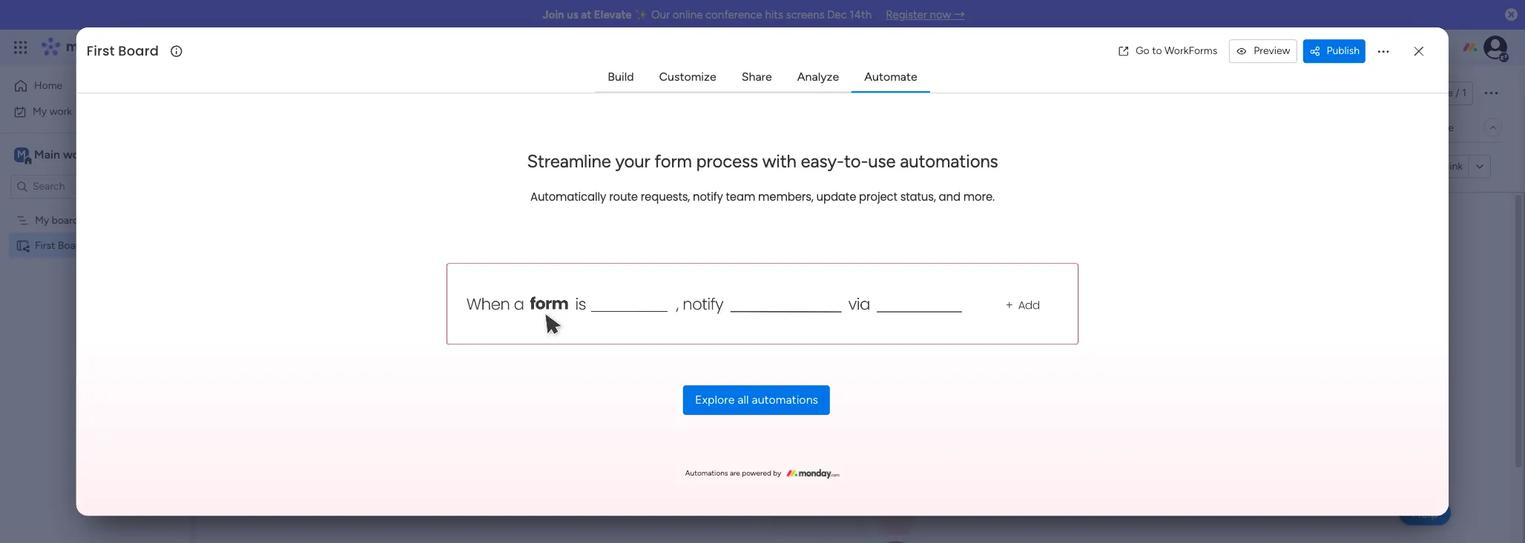 Task type: locate. For each thing, give the bounding box(es) containing it.
process
[[696, 150, 758, 172]]

1 vertical spatial automations
[[752, 394, 818, 408]]

0 horizontal spatial build
[[608, 69, 634, 84]]

my inside my work button
[[33, 105, 47, 118]]

1 horizontal spatial first board field
[[243, 76, 373, 110]]

0 vertical spatial work
[[120, 39, 147, 56]]

remove from favorites image
[[405, 86, 419, 101]]

use
[[868, 150, 896, 172]]

1 vertical spatial automate
[[1408, 121, 1454, 134]]

0 vertical spatial automate
[[864, 69, 918, 84]]

join
[[542, 8, 564, 22]]

First Board field
[[83, 41, 168, 61], [243, 76, 373, 110]]

0 horizontal spatial first board field
[[83, 41, 168, 61]]

register
[[886, 8, 927, 22]]

home
[[34, 79, 62, 92]]

0 horizontal spatial automations
[[752, 394, 818, 408]]

0 vertical spatial my
[[33, 105, 47, 118]]

more actions image
[[1376, 44, 1391, 58]]

work right monday
[[120, 39, 147, 56]]

work for monday
[[120, 39, 147, 56]]

share link
[[730, 64, 784, 90]]

0 vertical spatial first board
[[87, 41, 159, 60]]

1 horizontal spatial automations
[[900, 150, 998, 172]]

easy-
[[801, 150, 844, 172]]

join us at elevate ✨ our online conference hits screens dec 14th
[[542, 8, 872, 22]]

0 horizontal spatial first
[[35, 239, 55, 252]]

board left show board description icon
[[299, 76, 369, 110]]

0 horizontal spatial first board
[[35, 239, 85, 252]]

m
[[17, 148, 26, 161]]

explore all automations button
[[683, 386, 830, 416]]

project
[[859, 189, 898, 205]]

1 horizontal spatial first
[[87, 41, 115, 60]]

build for build form
[[827, 372, 854, 386]]

first board for rightmost first board field
[[246, 76, 369, 110]]

my down "home"
[[33, 105, 47, 118]]

1 vertical spatial your
[[906, 315, 945, 340]]

automations inside button
[[752, 394, 818, 408]]

build
[[608, 69, 634, 84], [827, 372, 854, 386]]

14th
[[850, 8, 872, 22]]

board
[[118, 41, 159, 60], [299, 76, 369, 110], [58, 239, 85, 252]]

your
[[615, 150, 650, 172], [906, 315, 945, 340]]

1 vertical spatial first board field
[[243, 76, 373, 110]]

build down elevate
[[608, 69, 634, 84]]

your up route
[[615, 150, 650, 172]]

Search in workspace field
[[31, 178, 124, 195]]

1 horizontal spatial work
[[120, 39, 147, 56]]

2 horizontal spatial first board
[[246, 76, 369, 110]]

1 vertical spatial first board
[[246, 76, 369, 110]]

automate down invite / 1 button
[[1408, 121, 1454, 134]]

screens
[[786, 8, 825, 22]]

automate
[[864, 69, 918, 84], [1408, 121, 1454, 134]]

1 horizontal spatial board
[[118, 41, 159, 60]]

building
[[831, 315, 901, 340]]

0 vertical spatial by
[[804, 315, 826, 340]]

0 horizontal spatial shareable board image
[[16, 239, 30, 253]]

at
[[581, 8, 592, 22]]

form
[[655, 150, 692, 172], [1423, 160, 1445, 173], [950, 315, 992, 340], [857, 372, 882, 386]]

explore
[[695, 394, 735, 408]]

select product image
[[13, 40, 28, 55]]

streamline your form process with easy-to-use automations
[[527, 150, 998, 172]]

my for my board
[[35, 214, 49, 227]]

route
[[609, 189, 638, 205]]

to-
[[844, 150, 868, 172]]

✨
[[635, 8, 649, 22]]

jacob simon image
[[1484, 36, 1508, 59]]

your right building
[[906, 315, 945, 340]]

main
[[34, 147, 60, 161]]

my left board
[[35, 214, 49, 227]]

elevate
[[594, 8, 632, 22]]

publish
[[1327, 44, 1360, 57]]

0 horizontal spatial board
[[58, 239, 85, 252]]

work
[[120, 39, 147, 56], [49, 105, 72, 118]]

list box
[[0, 205, 189, 459]]

work inside button
[[49, 105, 72, 118]]

go to workforms
[[1136, 44, 1218, 57]]

board for left first board field
[[118, 41, 159, 60]]

0 vertical spatial first
[[87, 41, 115, 60]]

0 horizontal spatial automate
[[864, 69, 918, 84]]

first board
[[87, 41, 159, 60], [246, 76, 369, 110], [35, 239, 85, 252]]

automatically route requests, notify team members, update project status, and more.
[[530, 189, 995, 205]]

0 vertical spatial build
[[608, 69, 634, 84]]

board right monday
[[118, 41, 159, 60]]

shareable board image
[[221, 85, 239, 102], [16, 239, 30, 253]]

automations
[[900, 150, 998, 172], [752, 394, 818, 408]]

all
[[738, 394, 749, 408]]

work for my
[[49, 105, 72, 118]]

/
[[1456, 87, 1460, 99]]

help button
[[1399, 502, 1451, 526]]

2 vertical spatial first board
[[35, 239, 85, 252]]

1 vertical spatial by
[[773, 470, 781, 479]]

first board inside first board field
[[87, 41, 159, 60]]

build inside build form button
[[827, 372, 854, 386]]

2 horizontal spatial first
[[246, 76, 294, 110]]

0 horizontal spatial by
[[773, 470, 781, 479]]

more.
[[964, 189, 995, 205]]

preview
[[1254, 44, 1291, 57]]

build inside build link
[[608, 69, 634, 84]]

1 horizontal spatial first board
[[87, 41, 159, 60]]

board inside field
[[118, 41, 159, 60]]

1 vertical spatial shareable board image
[[16, 239, 30, 253]]

0 vertical spatial your
[[615, 150, 650, 172]]

members,
[[758, 189, 814, 205]]

update
[[816, 189, 856, 205]]

2 horizontal spatial board
[[299, 76, 369, 110]]

workspace image
[[14, 147, 29, 163]]

help image
[[1432, 40, 1447, 55]]

0 horizontal spatial work
[[49, 105, 72, 118]]

first
[[87, 41, 115, 60], [246, 76, 294, 110], [35, 239, 55, 252]]

1 vertical spatial my
[[35, 214, 49, 227]]

workspace selection element
[[14, 146, 124, 165]]

tab list containing build
[[595, 63, 930, 92]]

1 horizontal spatial your
[[906, 315, 945, 340]]

1 vertical spatial work
[[49, 105, 72, 118]]

invite
[[1427, 87, 1453, 99]]

1 horizontal spatial build
[[827, 372, 854, 386]]

work down "home"
[[49, 105, 72, 118]]

option
[[0, 207, 189, 210]]

by right powered
[[773, 470, 781, 479]]

search everything image
[[1399, 40, 1414, 55]]

build down let's start by building your form
[[827, 372, 854, 386]]

are
[[730, 470, 740, 479]]

main workspace
[[34, 147, 122, 161]]

automations are powered by image
[[787, 469, 840, 480]]

let's start by building your form
[[717, 315, 992, 340]]

0 vertical spatial automations
[[900, 150, 998, 172]]

1 vertical spatial board
[[299, 76, 369, 110]]

workspace
[[63, 147, 122, 161]]

board for rightmost first board field
[[299, 76, 369, 110]]

preview button
[[1230, 39, 1297, 63]]

1 vertical spatial build
[[827, 372, 854, 386]]

my
[[33, 105, 47, 118], [35, 214, 49, 227]]

by right start
[[804, 315, 826, 340]]

0 vertical spatial first board field
[[83, 41, 168, 61]]

automations are powered by
[[685, 470, 781, 479]]

automations right all
[[752, 394, 818, 408]]

automate down register
[[864, 69, 918, 84]]

1 horizontal spatial by
[[804, 315, 826, 340]]

tab list
[[595, 63, 930, 92]]

inbox image
[[1298, 40, 1312, 55]]

and
[[939, 189, 961, 205]]

board down board
[[58, 239, 85, 252]]

by
[[804, 315, 826, 340], [773, 470, 781, 479]]

automations up and
[[900, 150, 998, 172]]

2 vertical spatial board
[[58, 239, 85, 252]]

my for my work
[[33, 105, 47, 118]]

automate inside "link"
[[864, 69, 918, 84]]

0 vertical spatial board
[[118, 41, 159, 60]]

0 vertical spatial shareable board image
[[221, 85, 239, 102]]

our
[[651, 8, 670, 22]]

requests,
[[641, 189, 690, 205]]

register now → link
[[886, 8, 965, 22]]

analyze
[[797, 69, 839, 84]]

analyze link
[[785, 64, 851, 90]]

0 horizontal spatial your
[[615, 150, 650, 172]]



Task type: describe. For each thing, give the bounding box(es) containing it.
publish button
[[1303, 39, 1366, 63]]

customize
[[659, 69, 716, 84]]

apps image
[[1363, 40, 1378, 55]]

automations
[[685, 470, 728, 479]]

status,
[[900, 189, 936, 205]]

dec
[[827, 8, 847, 22]]

first board inside list box
[[35, 239, 85, 252]]

help
[[1412, 506, 1439, 521]]

my work
[[33, 105, 72, 118]]

collapse board header image
[[1488, 122, 1499, 134]]

notifications image
[[1265, 40, 1280, 55]]

monday
[[66, 39, 117, 56]]

go to workforms button
[[1112, 39, 1224, 63]]

activity button
[[1324, 82, 1394, 105]]

explore all automations
[[695, 394, 818, 408]]

share
[[742, 69, 772, 84]]

invite / 1
[[1427, 87, 1467, 99]]

let's
[[717, 315, 754, 340]]

home button
[[9, 74, 160, 98]]

1 horizontal spatial shareable board image
[[221, 85, 239, 102]]

management
[[150, 39, 231, 56]]

invite / 1 button
[[1400, 82, 1473, 105]]

build link
[[596, 64, 646, 90]]

my work button
[[9, 100, 160, 124]]

automatically
[[530, 189, 606, 205]]

activity
[[1330, 87, 1366, 99]]

build for build
[[608, 69, 634, 84]]

workforms
[[1165, 44, 1218, 57]]

online
[[673, 8, 703, 22]]

build form button
[[816, 365, 894, 395]]

now
[[930, 8, 951, 22]]

show board description image
[[379, 86, 397, 101]]

us
[[567, 8, 578, 22]]

copy form link button
[[1368, 155, 1469, 179]]

register now →
[[886, 8, 965, 22]]

notify
[[693, 189, 723, 205]]

1 horizontal spatial automate
[[1408, 121, 1454, 134]]

conference
[[706, 8, 763, 22]]

list box containing my board
[[0, 205, 189, 459]]

build form
[[827, 372, 882, 386]]

copy form link
[[1395, 160, 1463, 173]]

invite members image
[[1330, 40, 1345, 55]]

team
[[726, 189, 755, 205]]

first board for left first board field
[[87, 41, 159, 60]]

hits
[[765, 8, 783, 22]]

powered
[[742, 470, 771, 479]]

my board
[[35, 214, 79, 227]]

customize link
[[647, 64, 728, 90]]

→
[[954, 8, 965, 22]]

automate link
[[853, 64, 929, 90]]

streamline
[[527, 150, 611, 172]]

board inside list box
[[58, 239, 85, 252]]

copy
[[1395, 160, 1420, 173]]

1 vertical spatial first
[[246, 76, 294, 110]]

start
[[759, 315, 799, 340]]

1 image
[[1309, 30, 1322, 47]]

1
[[1462, 87, 1467, 99]]

monday work management
[[66, 39, 231, 56]]

board
[[52, 214, 79, 227]]

link
[[1448, 160, 1463, 173]]

to
[[1152, 44, 1162, 57]]

2 vertical spatial first
[[35, 239, 55, 252]]

with
[[762, 150, 797, 172]]

go
[[1136, 44, 1150, 57]]



Task type: vqa. For each thing, say whether or not it's contained in the screenshot.
Update feed "icon"
no



